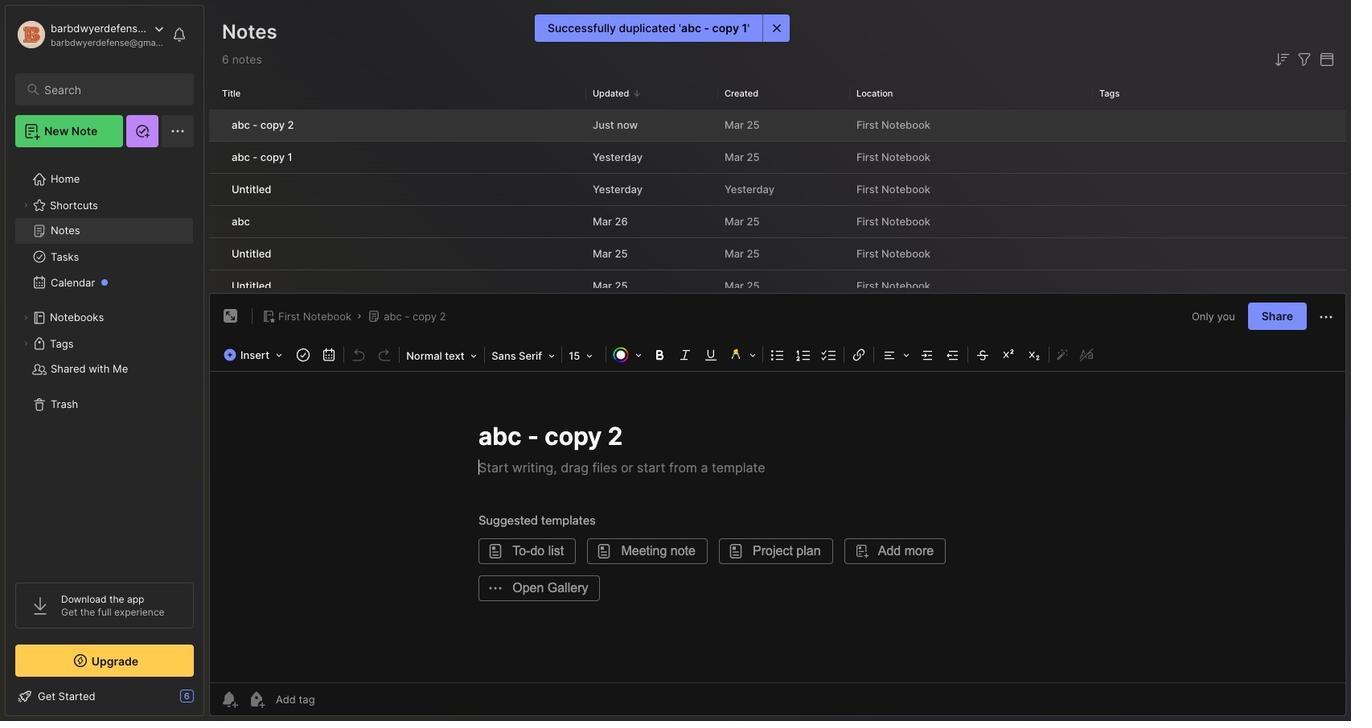 Task type: describe. For each thing, give the bounding box(es) containing it.
4 cell from the top
[[209, 206, 222, 237]]

Insert field
[[220, 344, 291, 366]]

add tag image
[[247, 690, 266, 709]]

expand tags image
[[21, 339, 31, 348]]

add filters image
[[1296, 50, 1315, 69]]

Search text field
[[44, 82, 179, 97]]

outdent image
[[942, 344, 965, 366]]

Note Editor text field
[[210, 371, 1346, 682]]

6 cell from the top
[[209, 270, 222, 302]]

superscript image
[[998, 344, 1020, 366]]

add a reminder image
[[220, 690, 239, 709]]

Alignment field
[[876, 344, 915, 366]]

Account field
[[15, 19, 164, 51]]

Font size field
[[564, 345, 604, 367]]

numbered list image
[[793, 344, 815, 366]]

task image
[[292, 344, 315, 366]]

note window element
[[209, 293, 1347, 720]]

underline image
[[700, 344, 723, 366]]

none search field inside main element
[[44, 80, 179, 99]]

calendar event image
[[318, 344, 340, 366]]

Sort options field
[[1273, 50, 1292, 69]]



Task type: locate. For each thing, give the bounding box(es) containing it.
subscript image
[[1024, 344, 1046, 366]]

Help and Learning task checklist field
[[6, 683, 204, 709]]

2 cell from the top
[[209, 142, 222, 173]]

italic image
[[674, 344, 697, 366]]

More actions field
[[1317, 306, 1337, 327]]

expand notebooks image
[[21, 313, 31, 323]]

alert
[[535, 14, 790, 42]]

Font family field
[[487, 345, 560, 367]]

View options field
[[1315, 50, 1337, 69]]

strikethrough image
[[972, 344, 995, 366]]

Add tag field
[[274, 692, 396, 707]]

bulleted list image
[[767, 344, 790, 366]]

Add filters field
[[1296, 50, 1315, 69]]

insert link image
[[848, 344, 871, 366]]

Font color field
[[608, 344, 647, 366]]

Highlight field
[[724, 344, 761, 366]]

None search field
[[44, 80, 179, 99]]

indent image
[[917, 344, 939, 366]]

more actions image
[[1317, 308, 1337, 327]]

row group
[[209, 109, 1347, 303]]

5 cell from the top
[[209, 238, 222, 270]]

cell
[[209, 109, 222, 141], [209, 142, 222, 173], [209, 174, 222, 205], [209, 206, 222, 237], [209, 238, 222, 270], [209, 270, 222, 302]]

click to collapse image
[[203, 691, 215, 711]]

1 cell from the top
[[209, 109, 222, 141]]

checklist image
[[818, 344, 841, 366]]

tree inside main element
[[6, 157, 204, 568]]

3 cell from the top
[[209, 174, 222, 205]]

Heading level field
[[402, 345, 483, 367]]

main element
[[0, 0, 209, 721]]

expand note image
[[221, 307, 241, 326]]

tree
[[6, 157, 204, 568]]

bold image
[[649, 344, 671, 366]]



Task type: vqa. For each thing, say whether or not it's contained in the screenshot.
6th "cell" from the bottom of the page
yes



